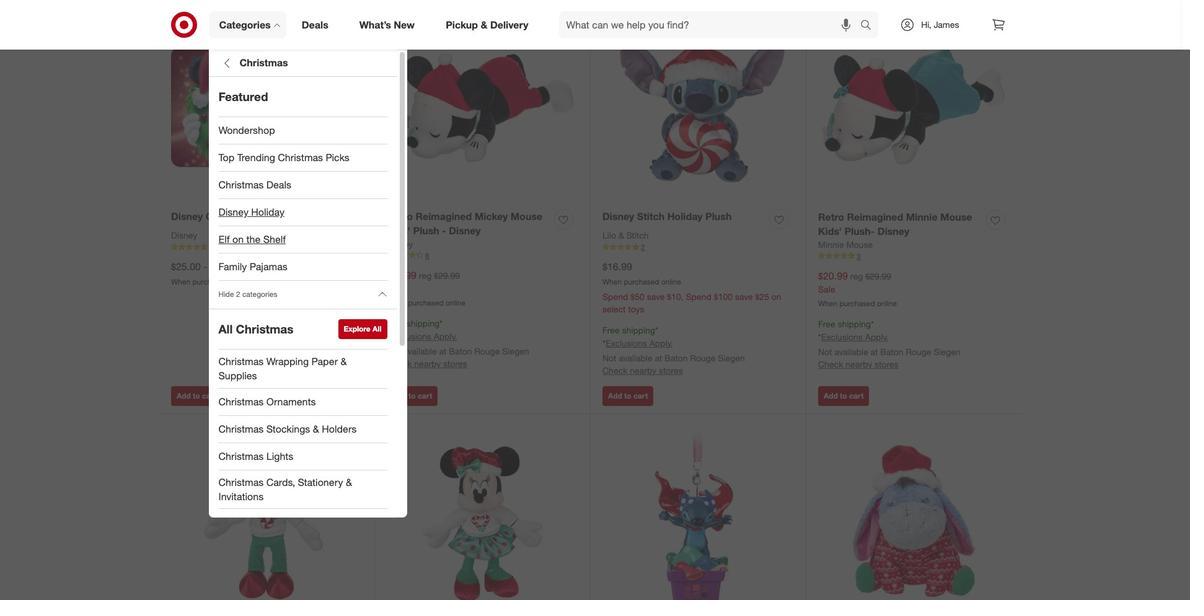 Task type: describe. For each thing, give the bounding box(es) containing it.
purchased down 3
[[840, 299, 875, 308]]

3
[[857, 252, 861, 261]]

apply. for -
[[434, 331, 457, 342]]

to for disney gift card (email delivery)
[[193, 391, 200, 401]]

christmas for christmas
[[240, 56, 288, 69]]

deals link
[[291, 11, 344, 38]]

check nearby stores button for plush
[[387, 358, 467, 370]]

2 link
[[603, 242, 794, 253]]

purchased inside $16.99 when purchased online spend $50 save $10, spend $100 save $25 on select toys
[[624, 277, 660, 286]]

holders
[[322, 423, 357, 435]]

apply. for disney
[[865, 332, 889, 342]]

at for -
[[439, 346, 447, 357]]

christmas cards, stationery & invitations
[[219, 476, 352, 503]]

nearby for plush-
[[846, 359, 873, 370]]

family pajamas
[[219, 260, 288, 273]]

reimagined for disney
[[847, 211, 904, 223]]

all inside 'explore all' link
[[373, 324, 382, 334]]

top trending christmas picks link
[[209, 144, 397, 172]]

hi,
[[922, 19, 932, 30]]

christmas for christmas stockings & holders
[[219, 423, 264, 435]]

disney for retro reimagined mickey mouse kids' plush - disney disney link
[[387, 239, 413, 249]]

wondershop link
[[209, 117, 397, 144]]

& inside christmas cards, stationery & invitations
[[346, 476, 352, 488]]

1 horizontal spatial shipping
[[622, 325, 656, 335]]

$500.00
[[210, 261, 245, 273]]

categories
[[219, 18, 271, 31]]

at for disney
[[871, 347, 878, 357]]

paper
[[312, 355, 338, 368]]

$25
[[756, 291, 770, 302]]

mouse for retro reimagined mickey mouse kids' plush - disney
[[511, 210, 543, 223]]

holiday inside disney stitch holiday plush 'link'
[[668, 210, 703, 223]]

1 vertical spatial minnie
[[819, 239, 844, 250]]

christmas ornaments link
[[209, 389, 397, 416]]

- inside $25.00 - $500.00 when purchased online
[[204, 261, 207, 273]]

$100
[[714, 291, 733, 302]]

christmas stockings & holders link
[[209, 416, 397, 443]]

8
[[425, 251, 430, 260]]

3 link
[[819, 251, 1010, 262]]

stationery
[[298, 476, 343, 488]]

the
[[247, 233, 261, 246]]

0 horizontal spatial deals
[[267, 179, 291, 191]]

christmas deals link
[[209, 172, 397, 199]]

& right lilo
[[619, 230, 624, 241]]

pickup & delivery link
[[435, 11, 544, 38]]

$25.00
[[171, 261, 201, 273]]

0 vertical spatial deals
[[302, 18, 329, 31]]

delivery
[[490, 18, 529, 31]]

disney for disney gift card (email delivery)
[[171, 210, 203, 223]]

$20.99 for plush-
[[819, 270, 848, 282]]

hi, james
[[922, 19, 960, 30]]

christmas deals
[[219, 179, 291, 191]]

retro reimagined minnie mouse kids' plush- disney
[[819, 211, 973, 237]]

& right the pickup
[[481, 18, 488, 31]]

cart for disney gift card (email delivery)
[[202, 391, 217, 401]]

2 inside "link"
[[641, 242, 645, 252]]

purchased inside $25.00 - $500.00 when purchased online
[[193, 277, 228, 286]]

online down the 8 link
[[446, 298, 466, 307]]

all christmas
[[219, 322, 294, 336]]

retro reimagined minnie mouse kids' plush- disney link
[[819, 210, 981, 239]]

family
[[219, 260, 247, 273]]

categories
[[242, 290, 277, 299]]

add to cart button for retro reimagined mickey mouse kids' plush - disney
[[387, 386, 438, 406]]

delivery)
[[283, 210, 324, 223]]

shipping for plush
[[407, 318, 440, 329]]

1 horizontal spatial exclusions
[[606, 338, 647, 348]]

add to cart button for disney gift card (email delivery)
[[171, 386, 222, 406]]

toys
[[628, 304, 645, 314]]

available for plush
[[403, 346, 437, 357]]

christmas ornaments
[[219, 395, 316, 408]]

1 vertical spatial stitch
[[627, 230, 649, 241]]

explore all
[[344, 324, 382, 334]]

0 horizontal spatial on
[[233, 233, 244, 246]]

$50
[[631, 291, 645, 302]]

search
[[855, 20, 885, 32]]

1 horizontal spatial stores
[[659, 365, 683, 376]]

card
[[226, 210, 248, 223]]

2 spend from the left
[[686, 291, 712, 302]]

siegen for -
[[502, 346, 530, 357]]

8 link
[[387, 250, 578, 261]]

lilo & stitch link
[[603, 229, 649, 242]]

disney link for retro reimagined mickey mouse kids' plush - disney
[[387, 238, 413, 250]]

exclusions for plush-
[[822, 332, 863, 342]]

kids' for retro reimagined mickey mouse kids' plush - disney
[[387, 224, 411, 237]]

explore
[[344, 324, 371, 334]]

$29.99 for disney
[[866, 271, 892, 281]]

elf on the shelf link
[[209, 226, 397, 254]]

online inside $25.00 - $500.00 when purchased online
[[230, 277, 250, 286]]

christmas down categories
[[236, 322, 294, 336]]

elf on the shelf
[[219, 233, 286, 246]]

james
[[934, 19, 960, 30]]

lilo & stitch
[[603, 230, 649, 241]]

christmas stockings & holders
[[219, 423, 357, 435]]

$10,
[[667, 291, 684, 302]]

shelf
[[263, 233, 286, 246]]

ornaments
[[267, 395, 316, 408]]

free shipping * * exclusions apply. not available at baton rouge siegen check nearby stores for -
[[387, 318, 530, 369]]

reg for plush
[[419, 270, 432, 281]]

categories link
[[209, 11, 286, 38]]

minnie mouse
[[819, 239, 873, 250]]

plush inside 'link'
[[706, 210, 732, 223]]

rouge for disney
[[906, 347, 932, 357]]

explore all link
[[338, 319, 387, 339]]

what's new link
[[349, 11, 430, 38]]

supplies
[[219, 369, 257, 382]]

check for plush
[[387, 359, 412, 369]]

(email
[[251, 210, 280, 223]]

exclusions for plush
[[390, 331, 431, 342]]

nearby for plush
[[414, 359, 441, 369]]

775 link
[[171, 242, 362, 253]]

1 horizontal spatial siegen
[[718, 353, 745, 363]]

christmas cards, stationery & invitations link
[[209, 470, 397, 509]]

2 save from the left
[[735, 291, 753, 302]]

sale for retro reimagined minnie mouse kids' plush- disney
[[819, 284, 836, 294]]

new
[[394, 18, 415, 31]]

what's
[[360, 18, 391, 31]]

hide 2 categories
[[219, 290, 277, 299]]

1 save from the left
[[647, 291, 665, 302]]

1 horizontal spatial available
[[619, 353, 653, 363]]

hide 2 categories button
[[209, 281, 397, 308]]

plush inside 'retro reimagined mickey mouse kids' plush - disney'
[[413, 224, 440, 237]]

select
[[603, 304, 626, 314]]

pajamas
[[250, 260, 288, 273]]

$25.00 - $500.00 when purchased online
[[171, 261, 250, 286]]

1 horizontal spatial exclusions apply. button
[[606, 337, 673, 349]]

$20.99 reg $29.99 sale when purchased online for plush-
[[819, 270, 897, 308]]

disney gift card (email delivery) link
[[171, 210, 324, 224]]

1 horizontal spatial free shipping * * exclusions apply. not available at baton rouge siegen check nearby stores
[[603, 325, 745, 376]]

$29.99 for -
[[434, 270, 460, 281]]

trees
[[267, 516, 290, 529]]

$20.99 reg $29.99 sale when purchased online for plush
[[387, 269, 466, 307]]

exclusions apply. button for plush-
[[822, 331, 889, 344]]

1 horizontal spatial check nearby stores button
[[603, 364, 683, 377]]

stores for disney
[[875, 359, 899, 370]]

add for retro reimagined mickey mouse kids' plush - disney
[[393, 391, 407, 401]]

1 spend from the left
[[603, 291, 628, 302]]

christmas trees link
[[209, 509, 397, 537]]

disney holiday link
[[209, 199, 397, 226]]



Task type: locate. For each thing, give the bounding box(es) containing it.
1 horizontal spatial on
[[772, 291, 782, 302]]

1 horizontal spatial free
[[603, 325, 620, 335]]

top trending christmas picks
[[219, 151, 350, 164]]

1 vertical spatial deals
[[267, 179, 291, 191]]

1 horizontal spatial spend
[[686, 291, 712, 302]]

0 vertical spatial on
[[233, 233, 244, 246]]

&
[[481, 18, 488, 31], [619, 230, 624, 241], [341, 355, 347, 368], [313, 423, 319, 435], [346, 476, 352, 488]]

reimagined for -
[[416, 210, 472, 223]]

christmas left lights
[[219, 450, 264, 462]]

1 horizontal spatial holiday
[[668, 210, 703, 223]]

disney gift card (email delivery)
[[171, 210, 324, 223]]

0 horizontal spatial $20.99
[[387, 269, 417, 281]]

4 add to cart from the left
[[824, 391, 864, 401]]

online down the 3 link
[[877, 299, 897, 308]]

4 add to cart button from the left
[[819, 386, 870, 406]]

stitch right lilo
[[627, 230, 649, 241]]

0 horizontal spatial available
[[403, 346, 437, 357]]

0 horizontal spatial save
[[647, 291, 665, 302]]

add for retro reimagined minnie mouse kids' plush- disney
[[824, 391, 838, 401]]

free
[[387, 318, 404, 329], [819, 319, 836, 330], [603, 325, 620, 335]]

$16.99 when purchased online spend $50 save $10, spend $100 save $25 on select toys
[[603, 261, 782, 314]]

0 horizontal spatial -
[[204, 261, 207, 273]]

sale
[[387, 283, 404, 294], [819, 284, 836, 294]]

christmas for christmas wrapping paper & supplies
[[219, 355, 264, 368]]

disney stitch holiday plush link
[[603, 210, 732, 224]]

pickup & delivery
[[446, 18, 529, 31]]

disney inside 'link'
[[603, 210, 635, 223]]

stitch up lilo & stitch
[[637, 210, 665, 223]]

elf
[[219, 233, 230, 246]]

add to cart button
[[171, 386, 222, 406], [387, 386, 438, 406], [603, 386, 654, 406], [819, 386, 870, 406]]

- up the 8 link
[[442, 224, 446, 237]]

2 horizontal spatial at
[[871, 347, 878, 357]]

reimagined up 8
[[416, 210, 472, 223]]

2 horizontal spatial mouse
[[941, 211, 973, 223]]

2 horizontal spatial check nearby stores button
[[819, 359, 899, 371]]

$20.99 reg $29.99 sale when purchased online
[[387, 269, 466, 307], [819, 270, 897, 308]]

1 add to cart from the left
[[177, 391, 217, 401]]

1 horizontal spatial disney link
[[387, 238, 413, 250]]

when inside $25.00 - $500.00 when purchased online
[[171, 277, 190, 286]]

christmas lights link
[[209, 443, 397, 470]]

wondershop
[[219, 124, 275, 136]]

when down $25.00
[[171, 277, 190, 286]]

disney link
[[171, 229, 197, 242], [387, 238, 413, 250]]

add
[[177, 391, 191, 401], [393, 391, 407, 401], [608, 391, 622, 401], [824, 391, 838, 401]]

deals down top trending christmas picks on the left top of the page
[[267, 179, 291, 191]]

stitch inside 'link'
[[637, 210, 665, 223]]

online up $10,
[[662, 277, 682, 286]]

2 down lilo & stitch link
[[641, 242, 645, 252]]

top
[[219, 151, 235, 164]]

0 horizontal spatial plush
[[413, 224, 440, 237]]

reimagined up plush-
[[847, 211, 904, 223]]

spend right $10,
[[686, 291, 712, 302]]

1 add from the left
[[177, 391, 191, 401]]

2 cart from the left
[[418, 391, 432, 401]]

0 horizontal spatial minnie
[[819, 239, 844, 250]]

0 horizontal spatial kids'
[[387, 224, 411, 237]]

1 horizontal spatial retro
[[819, 211, 845, 223]]

christmas up featured
[[240, 56, 288, 69]]

3 to from the left
[[625, 391, 632, 401]]

wrapping
[[267, 355, 309, 368]]

0 horizontal spatial all
[[219, 322, 233, 336]]

1 horizontal spatial reimagined
[[847, 211, 904, 223]]

spend up select
[[603, 291, 628, 302]]

- right $25.00
[[204, 261, 207, 273]]

disney minnie mouse holiday plush image
[[387, 426, 578, 600], [387, 426, 578, 600]]

1 to from the left
[[193, 391, 200, 401]]

reg for plush-
[[851, 271, 863, 281]]

christmas trees
[[219, 516, 290, 529]]

0 horizontal spatial at
[[439, 346, 447, 357]]

1 horizontal spatial not
[[603, 353, 617, 363]]

mouse inside retro reimagined minnie mouse kids' plush- disney
[[941, 211, 973, 223]]

christmas for christmas deals
[[219, 179, 264, 191]]

pickup
[[446, 18, 478, 31]]

1 horizontal spatial baton
[[665, 353, 688, 363]]

on right $25
[[772, 291, 782, 302]]

christmas down invitations
[[219, 516, 264, 529]]

2 horizontal spatial free
[[819, 319, 836, 330]]

add to cart button for disney stitch holiday plush
[[603, 386, 654, 406]]

0 vertical spatial 2
[[641, 242, 645, 252]]

2 add to cart button from the left
[[387, 386, 438, 406]]

$20.99 for plush
[[387, 269, 417, 281]]

lilo
[[603, 230, 616, 241]]

disney inside 'retro reimagined mickey mouse kids' plush - disney'
[[449, 224, 481, 237]]

holiday
[[251, 206, 285, 218], [668, 210, 703, 223]]

retro inside retro reimagined minnie mouse kids' plush- disney
[[819, 211, 845, 223]]

minnie
[[906, 211, 938, 223], [819, 239, 844, 250]]

invitations
[[219, 490, 264, 503]]

free shipping * * exclusions apply. not available at baton rouge siegen check nearby stores
[[387, 318, 530, 369], [819, 319, 961, 370], [603, 325, 745, 376]]

disney inside retro reimagined minnie mouse kids' plush- disney
[[878, 225, 910, 237]]

reimagined inside 'retro reimagined mickey mouse kids' plush - disney'
[[416, 210, 472, 223]]

add for disney gift card (email delivery)
[[177, 391, 191, 401]]

0 horizontal spatial check
[[387, 359, 412, 369]]

& left holders
[[313, 423, 319, 435]]

0 vertical spatial minnie
[[906, 211, 938, 223]]

mouse up the 3 link
[[941, 211, 973, 223]]

2 horizontal spatial exclusions
[[822, 332, 863, 342]]

online up hide 2 categories
[[230, 277, 250, 286]]

1 horizontal spatial apply.
[[650, 338, 673, 348]]

christmas wrapping paper & supplies
[[219, 355, 347, 382]]

free for plush-
[[819, 319, 836, 330]]

0 horizontal spatial $20.99 reg $29.99 sale when purchased online
[[387, 269, 466, 307]]

0 horizontal spatial check nearby stores button
[[387, 358, 467, 370]]

save left $25
[[735, 291, 753, 302]]

disney stitch holiday plush
[[603, 210, 732, 223]]

mouse right mickey
[[511, 210, 543, 223]]

2 horizontal spatial check
[[819, 359, 844, 370]]

4 cart from the left
[[850, 391, 864, 401]]

stores
[[443, 359, 467, 369], [875, 359, 899, 370], [659, 365, 683, 376]]

siegen
[[502, 346, 530, 357], [934, 347, 961, 357], [718, 353, 745, 363]]

0 horizontal spatial mouse
[[511, 210, 543, 223]]

disney gift card (email delivery) image
[[171, 11, 362, 202]]

mouse for retro reimagined minnie mouse kids' plush- disney
[[941, 211, 973, 223]]

to for retro reimagined mickey mouse kids' plush - disney
[[409, 391, 416, 401]]

0 vertical spatial stitch
[[637, 210, 665, 223]]

2 horizontal spatial stores
[[875, 359, 899, 370]]

2 horizontal spatial siegen
[[934, 347, 961, 357]]

& right stationery
[[346, 476, 352, 488]]

0 horizontal spatial sale
[[387, 283, 404, 294]]

purchased down 8
[[408, 298, 444, 307]]

sale for retro reimagined mickey mouse kids' plush - disney
[[387, 283, 404, 294]]

holiday inside disney holiday link
[[251, 206, 285, 218]]

0 horizontal spatial reimagined
[[416, 210, 472, 223]]

3 cart from the left
[[634, 391, 648, 401]]

when inside $16.99 when purchased online spend $50 save $10, spend $100 save $25 on select toys
[[603, 277, 622, 286]]

0 horizontal spatial $29.99
[[434, 270, 460, 281]]

1 horizontal spatial check
[[603, 365, 628, 376]]

on inside $16.99 when purchased online spend $50 save $10, spend $100 save $25 on select toys
[[772, 291, 782, 302]]

2 horizontal spatial nearby
[[846, 359, 873, 370]]

holiday up 2 "link" at top right
[[668, 210, 703, 223]]

not for plush-
[[819, 347, 833, 357]]

0 horizontal spatial free shipping * * exclusions apply. not available at baton rouge siegen check nearby stores
[[387, 318, 530, 369]]

1 horizontal spatial plush
[[706, 210, 732, 223]]

kids' inside retro reimagined minnie mouse kids' plush- disney
[[819, 225, 842, 237]]

check nearby stores button for plush-
[[819, 359, 899, 371]]

cart for retro reimagined minnie mouse kids' plush- disney
[[850, 391, 864, 401]]

exclusions
[[390, 331, 431, 342], [822, 332, 863, 342], [606, 338, 647, 348]]

What can we help you find? suggestions appear below search field
[[559, 11, 864, 38]]

christmas lights
[[219, 450, 294, 462]]

retro reimagined mickey mouse kids' plush - disney
[[387, 210, 543, 237]]

1 horizontal spatial rouge
[[690, 353, 716, 363]]

2 horizontal spatial shipping
[[838, 319, 871, 330]]

1 vertical spatial 2
[[236, 290, 240, 299]]

gift
[[206, 210, 223, 223]]

christmas for christmas lights
[[219, 450, 264, 462]]

when down $16.99 at the top
[[603, 277, 622, 286]]

hide
[[219, 290, 234, 299]]

0 horizontal spatial stores
[[443, 359, 467, 369]]

plush up 2 "link" at top right
[[706, 210, 732, 223]]

0 horizontal spatial free
[[387, 318, 404, 329]]

1 horizontal spatial $20.99
[[819, 270, 848, 282]]

0 horizontal spatial exclusions apply. button
[[390, 331, 457, 343]]

retro reimagined minnie mouse kids' plush- disney image
[[819, 11, 1010, 203], [819, 11, 1010, 203]]

stores for -
[[443, 359, 467, 369]]

add to cart for disney stitch holiday plush
[[608, 391, 648, 401]]

0 horizontal spatial holiday
[[251, 206, 285, 218]]

2 horizontal spatial exclusions apply. button
[[822, 331, 889, 344]]

2 horizontal spatial apply.
[[865, 332, 889, 342]]

add to cart for disney gift card (email delivery)
[[177, 391, 217, 401]]

when up 'explore all' link
[[387, 298, 406, 307]]

*
[[440, 318, 443, 329], [871, 319, 874, 330], [656, 325, 659, 335], [387, 331, 390, 342], [819, 332, 822, 342], [603, 338, 606, 348]]

exclusions apply. button for plush
[[390, 331, 457, 343]]

3 add to cart from the left
[[608, 391, 648, 401]]

0 horizontal spatial shipping
[[407, 318, 440, 329]]

christmas down wondershop link
[[278, 151, 323, 164]]

2 horizontal spatial rouge
[[906, 347, 932, 357]]

baton for -
[[449, 346, 472, 357]]

baton for disney
[[881, 347, 904, 357]]

0 horizontal spatial retro
[[387, 210, 413, 223]]

reg down 3
[[851, 271, 863, 281]]

cart
[[202, 391, 217, 401], [418, 391, 432, 401], [634, 391, 648, 401], [850, 391, 864, 401]]

available for plush-
[[835, 347, 869, 357]]

to
[[193, 391, 200, 401], [409, 391, 416, 401], [625, 391, 632, 401], [840, 391, 847, 401]]

christmas for christmas ornaments
[[219, 395, 264, 408]]

reg down 8
[[419, 270, 432, 281]]

1 horizontal spatial $20.99 reg $29.99 sale when purchased online
[[819, 270, 897, 308]]

trending
[[237, 151, 275, 164]]

disney for disney holiday
[[219, 206, 249, 218]]

disney mickey mouse holiday plush image
[[171, 426, 362, 600], [171, 426, 362, 600]]

disney winnie the pooh eeyore holiday kids' weighted plush image
[[819, 426, 1010, 600], [819, 426, 1010, 600]]

picks
[[326, 151, 350, 164]]

siegen for disney
[[934, 347, 961, 357]]

christmas for christmas trees
[[219, 516, 264, 529]]

0 vertical spatial plush
[[706, 210, 732, 223]]

all down hide at the left of the page
[[219, 322, 233, 336]]

stockings
[[267, 423, 310, 435]]

to for disney stitch holiday plush
[[625, 391, 632, 401]]

1 cart from the left
[[202, 391, 217, 401]]

775
[[210, 242, 222, 252]]

$16.99
[[603, 261, 632, 273]]

shipping for plush-
[[838, 319, 871, 330]]

christmas for christmas cards, stationery & invitations
[[219, 476, 264, 488]]

0 horizontal spatial spend
[[603, 291, 628, 302]]

christmas up disney holiday
[[219, 179, 264, 191]]

lights
[[267, 450, 294, 462]]

2 inside button
[[236, 290, 240, 299]]

christmas inside christmas cards, stationery & invitations
[[219, 476, 264, 488]]

christmas up christmas lights
[[219, 423, 264, 435]]

search button
[[855, 11, 885, 41]]

mickey
[[475, 210, 508, 223]]

deals left what's in the top left of the page
[[302, 18, 329, 31]]

1 horizontal spatial all
[[373, 324, 382, 334]]

2 add to cart from the left
[[393, 391, 432, 401]]

$29.99 down the 8 link
[[434, 270, 460, 281]]

1 horizontal spatial -
[[442, 224, 446, 237]]

cards,
[[267, 476, 295, 488]]

rouge for -
[[475, 346, 500, 357]]

save right the $50
[[647, 291, 665, 302]]

christmas down "supplies"
[[219, 395, 264, 408]]

0 horizontal spatial disney link
[[171, 229, 197, 242]]

1 horizontal spatial $29.99
[[866, 271, 892, 281]]

mouse
[[511, 210, 543, 223], [941, 211, 973, 223], [847, 239, 873, 250]]

retro for retro reimagined minnie mouse kids' plush- disney
[[819, 211, 845, 223]]

retro reimagined mickey mouse kids' plush - disney image
[[387, 11, 578, 202], [387, 11, 578, 202]]

retro inside 'retro reimagined mickey mouse kids' plush - disney'
[[387, 210, 413, 223]]

1 vertical spatial on
[[772, 291, 782, 302]]

not for plush
[[387, 346, 401, 357]]

retro reimagined mickey mouse kids' plush - disney link
[[387, 210, 549, 238]]

free shipping * * exclusions apply. not available at baton rouge siegen check nearby stores for disney
[[819, 319, 961, 370]]

sale up 'explore all' link
[[387, 283, 404, 294]]

christmas up "supplies"
[[219, 355, 264, 368]]

check for plush-
[[819, 359, 844, 370]]

holiday up shelf
[[251, 206, 285, 218]]

2 right hide at the left of the page
[[236, 290, 240, 299]]

rouge
[[475, 346, 500, 357], [906, 347, 932, 357], [690, 353, 716, 363]]

1 horizontal spatial 2
[[641, 242, 645, 252]]

disney holiday
[[219, 206, 285, 218]]

$20.99 reg $29.99 sale when purchased online down 8
[[387, 269, 466, 307]]

0 horizontal spatial rouge
[[475, 346, 500, 357]]

2 add from the left
[[393, 391, 407, 401]]

sale down minnie mouse link
[[819, 284, 836, 294]]

0 horizontal spatial nearby
[[414, 359, 441, 369]]

2 to from the left
[[409, 391, 416, 401]]

4 to from the left
[[840, 391, 847, 401]]

2 horizontal spatial available
[[835, 347, 869, 357]]

purchased up hide at the left of the page
[[193, 277, 228, 286]]

1 horizontal spatial kids'
[[819, 225, 842, 237]]

1 horizontal spatial sale
[[819, 284, 836, 294]]

1 horizontal spatial mouse
[[847, 239, 873, 250]]

1 horizontal spatial minnie
[[906, 211, 938, 223]]

cart for retro reimagined mickey mouse kids' plush - disney
[[418, 391, 432, 401]]

christmas up invitations
[[219, 476, 264, 488]]

all right explore
[[373, 324, 382, 334]]

disney link for disney gift card (email delivery)
[[171, 229, 197, 242]]

- inside 'retro reimagined mickey mouse kids' plush - disney'
[[442, 224, 446, 237]]

minnie mouse link
[[819, 239, 873, 251]]

minnie inside retro reimagined minnie mouse kids' plush- disney
[[906, 211, 938, 223]]

on right elf in the left top of the page
[[233, 233, 244, 246]]

0 horizontal spatial apply.
[[434, 331, 457, 342]]

plush up 8
[[413, 224, 440, 237]]

when down minnie mouse link
[[819, 299, 838, 308]]

add to cart for retro reimagined mickey mouse kids' plush - disney
[[393, 391, 432, 401]]

3 add from the left
[[608, 391, 622, 401]]

kids' for retro reimagined minnie mouse kids' plush- disney
[[819, 225, 842, 237]]

christmas wrapping paper & supplies link
[[209, 350, 397, 389]]

2 horizontal spatial not
[[819, 347, 833, 357]]

1 add to cart button from the left
[[171, 386, 222, 406]]

cart for disney stitch holiday plush
[[634, 391, 648, 401]]

add to cart button for retro reimagined minnie mouse kids' plush- disney
[[819, 386, 870, 406]]

disney for disney link for disney gift card (email delivery)
[[171, 230, 197, 241]]

1 horizontal spatial deals
[[302, 18, 329, 31]]

& inside christmas wrapping paper & supplies
[[341, 355, 347, 368]]

add for disney stitch holiday plush
[[608, 391, 622, 401]]

purchased
[[193, 277, 228, 286], [624, 277, 660, 286], [408, 298, 444, 307], [840, 299, 875, 308]]

to for retro reimagined minnie mouse kids' plush- disney
[[840, 391, 847, 401]]

disney lilo & stitch superhero stitch christmas tree ornament - disney store image
[[603, 426, 794, 600], [603, 426, 794, 600]]

exclusions apply. button
[[390, 331, 457, 343], [822, 331, 889, 344], [606, 337, 673, 349]]

3 add to cart button from the left
[[603, 386, 654, 406]]

free for plush
[[387, 318, 404, 329]]

add to cart
[[177, 391, 217, 401], [393, 391, 432, 401], [608, 391, 648, 401], [824, 391, 864, 401]]

0 horizontal spatial not
[[387, 346, 401, 357]]

& right the paper
[[341, 355, 347, 368]]

add to cart for retro reimagined minnie mouse kids' plush- disney
[[824, 391, 864, 401]]

purchased up the $50
[[624, 277, 660, 286]]

at
[[439, 346, 447, 357], [871, 347, 878, 357], [655, 353, 663, 363]]

reimagined inside retro reimagined minnie mouse kids' plush- disney
[[847, 211, 904, 223]]

4 add from the left
[[824, 391, 838, 401]]

0 horizontal spatial exclusions
[[390, 331, 431, 342]]

kids' inside 'retro reimagined mickey mouse kids' plush - disney'
[[387, 224, 411, 237]]

0 horizontal spatial 2
[[236, 290, 240, 299]]

christmas inside christmas wrapping paper & supplies
[[219, 355, 264, 368]]

spend
[[603, 291, 628, 302], [686, 291, 712, 302]]

disney for disney stitch holiday plush
[[603, 210, 635, 223]]

mouse up 3
[[847, 239, 873, 250]]

$20.99 reg $29.99 sale when purchased online down 3
[[819, 270, 897, 308]]

plush
[[706, 210, 732, 223], [413, 224, 440, 237]]

disney stitch holiday plush image
[[603, 11, 794, 202], [603, 11, 794, 202]]

featured
[[219, 89, 268, 104]]

what's new
[[360, 18, 415, 31]]

$29.99 down the 3 link
[[866, 271, 892, 281]]

1 vertical spatial -
[[204, 261, 207, 273]]

stitch
[[637, 210, 665, 223], [627, 230, 649, 241]]

retro for retro reimagined mickey mouse kids' plush - disney
[[387, 210, 413, 223]]

1 vertical spatial plush
[[413, 224, 440, 237]]

1 horizontal spatial save
[[735, 291, 753, 302]]

mouse inside 'retro reimagined mickey mouse kids' plush - disney'
[[511, 210, 543, 223]]

1 horizontal spatial nearby
[[630, 365, 657, 376]]

online inside $16.99 when purchased online spend $50 save $10, spend $100 save $25 on select toys
[[662, 277, 682, 286]]

0 horizontal spatial siegen
[[502, 346, 530, 357]]

plush-
[[845, 225, 875, 237]]

on
[[233, 233, 244, 246], [772, 291, 782, 302]]

0 horizontal spatial reg
[[419, 270, 432, 281]]

2 horizontal spatial free shipping * * exclusions apply. not available at baton rouge siegen check nearby stores
[[819, 319, 961, 370]]

0 horizontal spatial baton
[[449, 346, 472, 357]]

1 horizontal spatial at
[[655, 353, 663, 363]]

2 horizontal spatial baton
[[881, 347, 904, 357]]



Task type: vqa. For each thing, say whether or not it's contained in the screenshot.
"Dialog"
no



